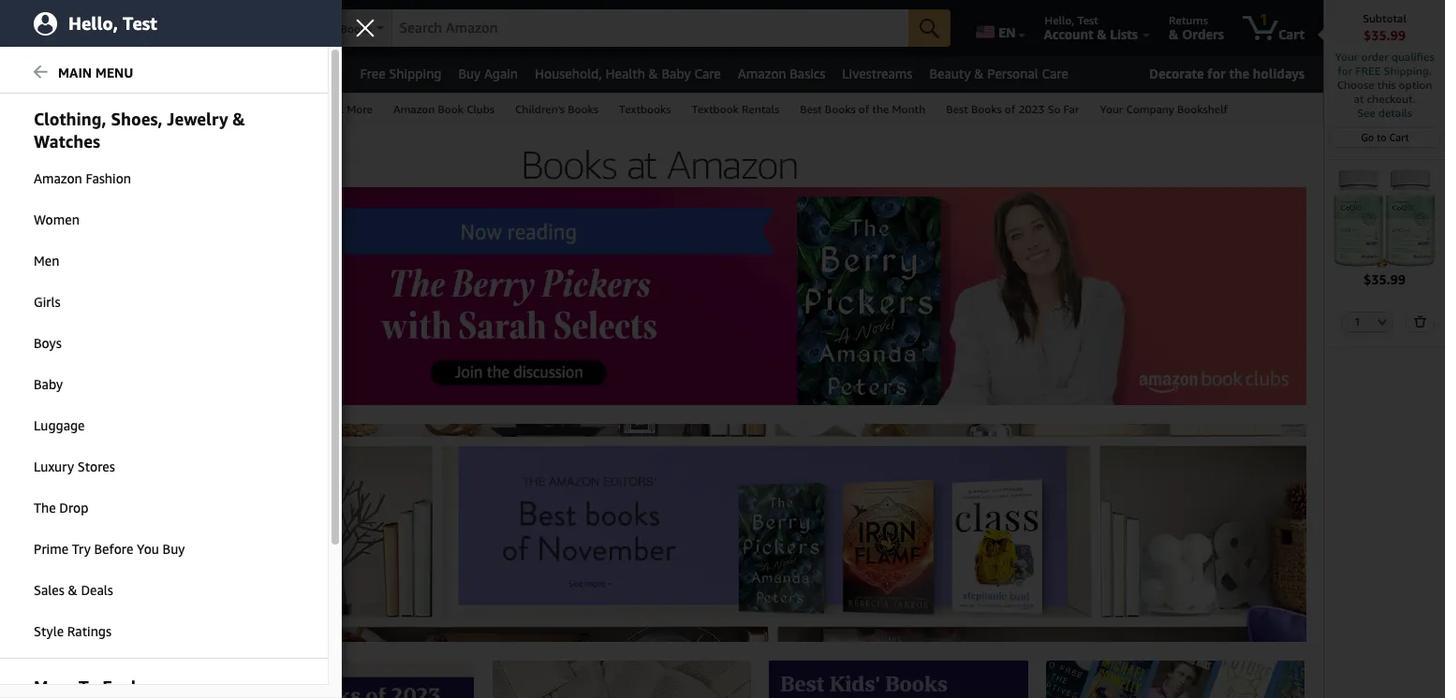 Task type: describe. For each thing, give the bounding box(es) containing it.
men link
[[0, 242, 328, 281]]

celebrity picks link
[[26, 347, 101, 360]]

amazon basics link
[[730, 61, 834, 87]]

school
[[67, 262, 101, 275]]

amazon up club
[[26, 513, 67, 526]]

1 horizontal spatial 1
[[1355, 315, 1361, 328]]

delivering to los angeles 90005 update location
[[143, 13, 308, 42]]

0 horizontal spatial your
[[26, 581, 49, 594]]

2023 inside navigation navigation
[[1019, 102, 1045, 116]]

award winners best books of the month best books of 2023 so far celebrity picks
[[26, 296, 161, 360]]

0 vertical spatial best books of the month link
[[790, 94, 936, 123]]

new releases link
[[174, 94, 264, 123]]

amazon fashion
[[34, 170, 131, 186]]

asian
[[26, 380, 54, 393]]

1 vertical spatial your
[[1100, 102, 1124, 116]]

0 horizontal spatial cart
[[1279, 26, 1305, 42]]

90005
[[275, 13, 308, 27]]

none submit inside "books" search field
[[909, 9, 951, 47]]

new
[[184, 102, 207, 116]]

test inside navigation navigation
[[1078, 13, 1099, 27]]

order
[[1362, 50, 1389, 64]]

amazon for amazon book clubs
[[393, 102, 435, 116]]

go
[[1361, 131, 1375, 143]]

amazon down the 100
[[26, 497, 67, 510]]

1 vertical spatial cart
[[1390, 131, 1410, 143]]

before
[[94, 541, 133, 557]]

from
[[26, 547, 52, 560]]

the
[[34, 500, 56, 516]]

personal
[[988, 66, 1039, 82]]

best for best sellers & more
[[274, 102, 296, 116]]

go to cart link
[[1330, 128, 1440, 147]]

bookshelf inside navigation navigation
[[1178, 102, 1228, 116]]

free shipping
[[360, 66, 442, 82]]

books inside search field
[[341, 22, 371, 36]]

angeles
[[232, 13, 272, 27]]

book club picks link
[[26, 530, 108, 543]]

releases
[[210, 102, 253, 116]]

books down award winners link
[[52, 313, 83, 326]]

textbooks for textbooks store textbook rentals
[[26, 630, 77, 643]]

100
[[26, 463, 45, 476]]

coq10 600mg softgels | high absorption coq10 ubiquinol supplement | reduced form enhanced with vitamin e &amp; omega 3 6 9 | antioxidant powerhouse good for health | 120 softgels image
[[1334, 168, 1436, 270]]

see details link
[[1334, 106, 1436, 120]]

twitter
[[120, 513, 153, 526]]

1 vertical spatial textbook rentals link
[[26, 646, 112, 660]]

books up "amazon books on twitter" link
[[71, 497, 102, 510]]

clubs
[[467, 102, 495, 116]]

book inside amazon books on facebook amazon books on twitter book club picks from page to screen
[[26, 530, 52, 543]]

0 horizontal spatial baby
[[34, 377, 63, 393]]

search
[[130, 102, 164, 116]]

hello, test inside navigation navigation
[[1045, 13, 1099, 27]]

0 horizontal spatial 1
[[1260, 10, 1269, 29]]

update
[[143, 26, 188, 42]]

delivering
[[143, 13, 195, 27]]

amazon book clubs link
[[383, 94, 505, 123]]

1 vertical spatial deals
[[26, 414, 55, 427]]

textbooks for textbooks
[[619, 102, 671, 116]]

main menu link
[[0, 53, 328, 94]]

free shipping link
[[352, 61, 450, 87]]

of down winners
[[86, 313, 96, 326]]

prime try before you buy link
[[0, 530, 328, 570]]

100 books to read in a lifetime
[[26, 463, 186, 476]]

shipping.
[[1384, 64, 1432, 78]]

for inside your order qualifies for free shipping. choose this option at checkout. see details
[[1338, 64, 1353, 78]]

household,
[[535, 66, 602, 82]]

amazon books on facebook link
[[26, 497, 170, 510]]

authors
[[143, 380, 182, 393]]

in inside halloween books hispanic and latino stories books in spanish back to school books
[[61, 245, 69, 259]]

checkout.
[[1367, 92, 1416, 106]]

books down beauty & personal care 'link'
[[971, 102, 1002, 116]]

to inside halloween books hispanic and latino stories books in spanish back to school books
[[54, 262, 64, 275]]

navigation navigation
[[0, 0, 1445, 699]]

for inside decorate for the holidays link
[[1208, 66, 1226, 82]]

0 horizontal spatial hello, test
[[68, 13, 157, 33]]

0 horizontal spatial hello,
[[68, 13, 118, 33]]

of up 'celebrity picks' link
[[86, 330, 96, 343]]

luxury stores link
[[0, 448, 328, 487]]

luxury stores
[[34, 459, 115, 475]]

books up 'back'
[[26, 245, 57, 259]]

livestreams
[[842, 66, 913, 82]]

best books of november image
[[215, 424, 1307, 643]]

deals in books link
[[26, 414, 101, 427]]

of down personal
[[1005, 102, 1016, 116]]

account & lists
[[1044, 26, 1138, 42]]

baby link
[[0, 365, 328, 405]]

groceries
[[276, 66, 331, 82]]

amazon for amazon basics
[[738, 66, 786, 82]]

sales
[[34, 583, 64, 599]]

returns
[[1169, 13, 1208, 27]]

books up latino
[[82, 212, 113, 225]]

1 vertical spatial buy
[[163, 541, 185, 557]]

& inside returns & orders
[[1169, 26, 1179, 42]]

2 horizontal spatial the
[[1229, 66, 1250, 82]]

to left read
[[82, 463, 92, 476]]

amazon books on twitter link
[[26, 513, 153, 526]]

1 vertical spatial in
[[58, 414, 67, 427]]

sales & deals
[[34, 583, 113, 599]]

men
[[34, 253, 59, 269]]

jewelry
[[167, 109, 228, 129]]

0 horizontal spatial bookshelf
[[103, 581, 153, 594]]

Books search field
[[330, 9, 951, 49]]

at
[[1354, 92, 1364, 106]]

american
[[93, 380, 141, 393]]

0 horizontal spatial best books of the month link
[[26, 313, 149, 326]]

buy again link
[[450, 61, 527, 87]]

children's
[[515, 102, 565, 116]]

so inside navigation navigation
[[1048, 102, 1061, 116]]

ratings
[[67, 624, 112, 640]]

0 vertical spatial best books of 2023 so far link
[[936, 94, 1090, 123]]

basics
[[790, 66, 826, 82]]

free
[[360, 66, 386, 82]]

explore
[[102, 677, 162, 698]]

the drop
[[34, 500, 89, 516]]

best for best books of 2023 so far
[[946, 102, 968, 116]]

en
[[999, 24, 1016, 40]]

far inside award winners best books of the month best books of 2023 so far celebrity picks
[[144, 330, 161, 343]]

& inside clothing, shoes, jewelry & watches
[[233, 109, 245, 129]]

store
[[80, 630, 107, 643]]

health
[[606, 66, 645, 82]]

0 horizontal spatial your company bookshelf link
[[26, 581, 153, 594]]

& right sales
[[68, 583, 78, 599]]

location
[[192, 26, 242, 42]]

month inside award winners best books of the month best books of 2023 so far celebrity picks
[[117, 313, 149, 326]]

1 vertical spatial $35.99
[[1364, 271, 1406, 287]]

luggage link
[[0, 407, 328, 446]]

rentals inside textbooks store textbook rentals
[[74, 646, 112, 660]]

beauty & personal care link
[[921, 61, 1077, 87]]

1 vertical spatial the
[[872, 102, 889, 116]]

2 vertical spatial deals
[[81, 583, 113, 599]]

boys link
[[0, 324, 328, 363]]

& right health
[[649, 66, 658, 82]]

amazon books on facebook amazon books on twitter book club picks from page to screen
[[26, 497, 170, 560]]

Search Amazon text field
[[392, 10, 909, 46]]

halloween
[[26, 212, 79, 225]]

0 horizontal spatial test
[[123, 13, 157, 33]]

best books of 2023 so far
[[946, 102, 1080, 116]]

girls
[[34, 294, 60, 310]]



Task type: locate. For each thing, give the bounding box(es) containing it.
baby down celebrity on the left of the page
[[34, 377, 63, 393]]

1 horizontal spatial best books of 2023 so far link
[[936, 94, 1090, 123]]

far down girls link
[[144, 330, 161, 343]]

amazon down watches
[[34, 170, 82, 186]]

again
[[484, 66, 518, 82]]

1 horizontal spatial hello,
[[1045, 13, 1075, 27]]

stores
[[77, 459, 115, 475]]

buy inside navigation navigation
[[459, 66, 481, 82]]

1 horizontal spatial buy
[[459, 66, 481, 82]]

advanced search link
[[67, 94, 174, 123]]

1 vertical spatial company
[[52, 581, 100, 594]]

books down pacific
[[70, 414, 101, 427]]

your company bookshelf link
[[1090, 94, 1239, 123], [26, 581, 153, 594]]

rentals inside navigation navigation
[[742, 102, 780, 116]]

1 horizontal spatial test
[[1078, 13, 1099, 27]]

children's books
[[515, 102, 599, 116]]

main menu
[[58, 65, 133, 81]]

to inside amazon books on facebook amazon books on twitter book club picks from page to screen
[[85, 547, 94, 560]]

textbook inside textbooks store textbook rentals
[[26, 646, 71, 660]]

1 vertical spatial so
[[127, 330, 141, 343]]

0 horizontal spatial care
[[695, 66, 721, 82]]

1 on from the top
[[105, 497, 117, 510]]

your company bookshelf
[[1100, 102, 1228, 116], [26, 581, 153, 594]]

the
[[1229, 66, 1250, 82], [872, 102, 889, 116], [99, 313, 114, 326]]

picks inside amazon books on facebook amazon books on twitter book club picks from page to screen
[[81, 530, 108, 543]]

0 vertical spatial your
[[1335, 50, 1359, 64]]

hello, inside navigation navigation
[[1045, 13, 1075, 27]]

best books of the month link down livestreams link
[[790, 94, 936, 123]]

2023 inside award winners best books of the month best books of 2023 so far celebrity picks
[[99, 330, 124, 343]]

1 horizontal spatial cart
[[1390, 131, 1410, 143]]

this
[[1378, 78, 1396, 92]]

best
[[274, 102, 296, 116], [800, 102, 822, 116], [946, 102, 968, 116], [26, 313, 49, 326], [26, 330, 49, 343]]

0 vertical spatial textbook rentals link
[[682, 94, 790, 123]]

for
[[1338, 64, 1353, 78], [1208, 66, 1226, 82]]

company inside navigation navigation
[[1126, 102, 1175, 116]]

books up 'celebrity picks' link
[[52, 330, 83, 343]]

best for best books of the month
[[800, 102, 822, 116]]

women
[[34, 212, 80, 228]]

buy left again
[[459, 66, 481, 82]]

your order qualifies for free shipping. choose this option at checkout. see details
[[1335, 50, 1435, 120]]

1 vertical spatial your company bookshelf link
[[26, 581, 153, 594]]

0 vertical spatial your company bookshelf link
[[1090, 94, 1239, 123]]

company down the from page to screen link
[[52, 581, 100, 594]]

books inside books link
[[24, 102, 56, 116]]

1 horizontal spatial your company bookshelf link
[[1090, 94, 1239, 123]]

1 horizontal spatial textbook rentals link
[[682, 94, 790, 123]]

textbook
[[692, 102, 739, 116], [26, 646, 71, 660]]

1 horizontal spatial best books of the month link
[[790, 94, 936, 123]]

0 horizontal spatial textbook
[[26, 646, 71, 660]]

buy right you
[[163, 541, 185, 557]]

so inside award winners best books of the month best books of 2023 so far celebrity picks
[[127, 330, 141, 343]]

0 vertical spatial 1
[[1260, 10, 1269, 29]]

rentals down amazon basics link
[[742, 102, 780, 116]]

amazon up the textbook rentals
[[738, 66, 786, 82]]

clothing,
[[34, 109, 107, 129]]

your down from
[[26, 581, 49, 594]]

for left free
[[1338, 64, 1353, 78]]

1 vertical spatial month
[[117, 313, 149, 326]]

for right decorate
[[1208, 66, 1226, 82]]

1 care from the left
[[695, 66, 721, 82]]

best kids' books of 2023 image
[[770, 661, 1028, 699]]

halloween books link
[[26, 212, 113, 225]]

celebrity
[[26, 347, 71, 360]]

0 vertical spatial buy
[[459, 66, 481, 82]]

$35.99 down subtotal
[[1364, 27, 1406, 43]]

to right page
[[85, 547, 94, 560]]

month down livestreams link
[[892, 102, 926, 116]]

cart up holidays
[[1279, 26, 1305, 42]]

decorate
[[1149, 66, 1204, 82]]

more
[[347, 102, 373, 116]]

books down amazon books on facebook link
[[71, 513, 102, 526]]

0 vertical spatial your company bookshelf
[[1100, 102, 1228, 116]]

textbook inside navigation navigation
[[692, 102, 739, 116]]

decorate for the holidays link
[[1142, 62, 1312, 86]]

your company bookshelf inside navigation navigation
[[1100, 102, 1228, 116]]

books inside children's books link
[[568, 102, 599, 116]]

1 horizontal spatial deals
[[81, 583, 113, 599]]

all button
[[10, 56, 65, 93]]

best down award at left
[[26, 313, 49, 326]]

hello, test left lists on the top right of page
[[1045, 13, 1099, 27]]

care down account
[[1042, 66, 1069, 82]]

award
[[26, 296, 58, 309]]

prime
[[34, 541, 68, 557]]

0 horizontal spatial deals
[[26, 414, 55, 427]]

1 horizontal spatial care
[[1042, 66, 1069, 82]]

2 horizontal spatial deals
[[122, 66, 154, 82]]

delete image
[[1414, 315, 1427, 328]]

and
[[72, 229, 91, 242]]

0 vertical spatial month
[[892, 102, 926, 116]]

0 vertical spatial cart
[[1279, 26, 1305, 42]]

1 vertical spatial your company bookshelf
[[26, 581, 153, 594]]

cart
[[1279, 26, 1305, 42], [1390, 131, 1410, 143]]

textbook down style
[[26, 646, 71, 660]]

picks down "amazon books on twitter" link
[[81, 530, 108, 543]]

1 horizontal spatial 2023
[[1019, 102, 1045, 116]]

1 horizontal spatial the
[[872, 102, 889, 116]]

1 vertical spatial far
[[144, 330, 161, 343]]

bookshelf down decorate for the holidays link at the right top of page
[[1178, 102, 1228, 116]]

0 horizontal spatial book
[[26, 530, 52, 543]]

0 horizontal spatial 2023
[[99, 330, 124, 343]]

the down livestreams link
[[872, 102, 889, 116]]

best up celebrity on the left of the page
[[26, 330, 49, 343]]

0 horizontal spatial textbook rentals link
[[26, 646, 112, 660]]

picks up pacific
[[74, 347, 101, 360]]

0 vertical spatial $35.99
[[1364, 27, 1406, 43]]

baby up "textbooks" link
[[662, 66, 691, 82]]

0 vertical spatial bookshelf
[[1178, 102, 1228, 116]]

1 up holidays
[[1260, 10, 1269, 29]]

books up free
[[341, 22, 371, 36]]

your company bookshelf link down the from page to screen link
[[26, 581, 153, 594]]

1 vertical spatial best books of the month link
[[26, 313, 149, 326]]

cart down details on the top right
[[1390, 131, 1410, 143]]

0 vertical spatial far
[[1064, 102, 1080, 116]]

to right more
[[79, 677, 98, 698]]

2 vertical spatial the
[[99, 313, 114, 326]]

1 vertical spatial textbook
[[26, 646, 71, 660]]

back
[[26, 262, 51, 275]]

far inside navigation navigation
[[1064, 102, 1080, 116]]

1 vertical spatial book
[[26, 530, 52, 543]]

livestreams link
[[834, 61, 921, 87]]

to inside the go to cart link
[[1377, 131, 1387, 143]]

from page to screen link
[[26, 547, 133, 560]]

to
[[198, 13, 209, 27], [1377, 131, 1387, 143], [54, 262, 64, 275], [82, 463, 92, 476], [85, 547, 94, 560], [79, 677, 98, 698]]

1 horizontal spatial so
[[1048, 102, 1061, 116]]

rentals down store
[[74, 646, 112, 660]]

0 horizontal spatial best books of 2023 so far link
[[26, 330, 161, 343]]

0 horizontal spatial the
[[99, 313, 114, 326]]

to right go
[[1377, 131, 1387, 143]]

option
[[1399, 78, 1433, 92]]

so down girls link
[[127, 330, 141, 343]]

best books of 2023 so far link
[[936, 94, 1090, 123], [26, 330, 161, 343]]

0 vertical spatial textbooks
[[619, 102, 671, 116]]

dropdown image
[[1378, 318, 1388, 326]]

$35.99 up dropdown image
[[1364, 271, 1406, 287]]

test up menu at the left of the page
[[123, 13, 157, 33]]

children's books link
[[505, 94, 609, 123]]

advanced search
[[77, 102, 164, 116]]

0 vertical spatial company
[[1126, 102, 1175, 116]]

your company bookshelf down decorate
[[1100, 102, 1228, 116]]

1 horizontal spatial hello, test
[[1045, 13, 1099, 27]]

1 vertical spatial on
[[105, 513, 117, 526]]

of
[[859, 102, 870, 116], [1005, 102, 1016, 116], [86, 313, 96, 326], [86, 330, 96, 343]]

amazon image
[[17, 17, 108, 45]]

amazon for amazon fashion
[[34, 170, 82, 186]]

style ratings
[[34, 624, 112, 640]]

so down beauty & personal care 'link'
[[1048, 102, 1061, 116]]

textbooks inside textbooks store textbook rentals
[[26, 630, 77, 643]]

en link
[[965, 5, 1034, 52]]

company down decorate
[[1126, 102, 1175, 116]]

spanish
[[72, 245, 113, 259]]

your company bookshelf link down decorate
[[1090, 94, 1239, 123]]

1 vertical spatial 1
[[1355, 315, 1361, 328]]

0 vertical spatial in
[[61, 245, 69, 259]]

1 horizontal spatial baby
[[662, 66, 691, 82]]

deals inside navigation navigation
[[122, 66, 154, 82]]

care up the textbook rentals
[[695, 66, 721, 82]]

books down all button
[[24, 102, 56, 116]]

2023 down personal
[[1019, 102, 1045, 116]]

subtotal $35.99
[[1363, 11, 1407, 43]]

care inside 'link'
[[1042, 66, 1069, 82]]

1 horizontal spatial your company bookshelf
[[1100, 102, 1228, 116]]

test left lists on the top right of page
[[1078, 13, 1099, 27]]

0 vertical spatial the
[[1229, 66, 1250, 82]]

in down pacific
[[58, 414, 67, 427]]

best down beauty
[[946, 102, 968, 116]]

buy again
[[459, 66, 518, 82]]

2 on from the top
[[105, 513, 117, 526]]

bookshelf
[[1178, 102, 1228, 116], [103, 581, 153, 594]]

1 horizontal spatial book
[[438, 102, 464, 116]]

$35.99 inside subtotal $35.99
[[1364, 27, 1406, 43]]

None submit
[[909, 9, 951, 47]]

1 horizontal spatial textbooks
[[619, 102, 671, 116]]

& right jewelry
[[233, 109, 245, 129]]

0 horizontal spatial company
[[52, 581, 100, 594]]

0 horizontal spatial far
[[144, 330, 161, 343]]

2 vertical spatial your
[[26, 581, 49, 594]]

winners
[[61, 296, 102, 309]]

2 care from the left
[[1042, 66, 1069, 82]]

fashion
[[86, 170, 131, 186]]

your company bookshelf down the from page to screen link
[[26, 581, 153, 594]]

shipping
[[389, 66, 442, 82]]

your left order
[[1335, 50, 1359, 64]]

go to cart
[[1361, 131, 1410, 143]]

best books of 2023 so far link up 'celebrity picks' link
[[26, 330, 161, 343]]

0 vertical spatial so
[[1048, 102, 1061, 116]]

best books of the month link down winners
[[26, 313, 149, 326]]

deals up search
[[122, 66, 154, 82]]

0 horizontal spatial month
[[117, 313, 149, 326]]

watches
[[34, 131, 100, 152]]

of down livestreams link
[[859, 102, 870, 116]]

in
[[61, 245, 69, 259], [58, 414, 67, 427], [125, 463, 134, 476]]

in right men
[[61, 245, 69, 259]]

lifetime
[[146, 463, 186, 476]]

now reading. bright young women with sarah selects. join the discussion. image
[[215, 187, 1307, 406]]

books right the 100
[[48, 463, 79, 476]]

amazon book clubs
[[393, 102, 495, 116]]

picks
[[74, 347, 101, 360], [81, 530, 108, 543]]

0 vertical spatial textbook
[[692, 102, 739, 116]]

textbook rentals
[[692, 102, 780, 116]]

1 horizontal spatial far
[[1064, 102, 1080, 116]]

2 vertical spatial in
[[125, 463, 134, 476]]

women link
[[0, 200, 328, 240]]

deals
[[122, 66, 154, 82], [26, 414, 55, 427], [81, 583, 113, 599]]

deals down the from page to screen link
[[81, 583, 113, 599]]

2023 down winners
[[99, 330, 124, 343]]

to down books in spanish link
[[54, 262, 64, 275]]

book
[[438, 102, 464, 116], [26, 530, 52, 543]]

0 vertical spatial 2023
[[1019, 102, 1045, 116]]

best left sellers
[[274, 102, 296, 116]]

your inside your order qualifies for free shipping. choose this option at checkout. see details
[[1335, 50, 1359, 64]]

1 vertical spatial bookshelf
[[103, 581, 153, 594]]

deals in books
[[26, 414, 101, 427]]

textbook right "textbooks" link
[[692, 102, 739, 116]]

hello, up main menu
[[68, 13, 118, 33]]

0 vertical spatial deals
[[122, 66, 154, 82]]

screen
[[97, 547, 133, 560]]

hispanic
[[26, 229, 69, 242]]

style ratings link
[[0, 613, 328, 652]]

books inside 'best books of the month' link
[[825, 102, 856, 116]]

books link
[[14, 94, 67, 123]]

latino
[[94, 229, 125, 242]]

books down household,
[[568, 102, 599, 116]]

& right beauty
[[974, 66, 984, 82]]

baby inside navigation navigation
[[662, 66, 691, 82]]

holidays
[[1253, 66, 1305, 82]]

1 vertical spatial picks
[[81, 530, 108, 543]]

& inside 'link'
[[974, 66, 984, 82]]

new releases
[[184, 102, 253, 116]]

best books of 2023 image
[[215, 661, 474, 699]]

account
[[1044, 26, 1094, 42]]

book inside navigation navigation
[[438, 102, 464, 116]]

advanced
[[77, 102, 127, 116]]

prime try before you buy
[[34, 541, 185, 557]]

& left lists on the top right of page
[[1097, 26, 1107, 42]]

best books in top categories image
[[1047, 661, 1305, 699]]

0 vertical spatial baby
[[662, 66, 691, 82]]

1 vertical spatial rentals
[[74, 646, 112, 660]]

far down account
[[1064, 102, 1080, 116]]

1 vertical spatial 2023
[[99, 330, 124, 343]]

halloween books hispanic and latino stories books in spanish back to school books
[[26, 212, 163, 275]]

picks inside award winners best books of the month best books of 2023 so far celebrity picks
[[74, 347, 101, 360]]

& left more
[[336, 102, 344, 116]]

on down amazon books on facebook link
[[105, 513, 117, 526]]

books%20at%20amazon image
[[268, 137, 1055, 187]]

hello, right en in the top right of the page
[[1045, 13, 1075, 27]]

textbook rentals link down amazon basics link
[[682, 94, 790, 123]]

textbooks inside "textbooks" link
[[619, 102, 671, 116]]

book left the clubs
[[438, 102, 464, 116]]

care
[[695, 66, 721, 82], [1042, 66, 1069, 82]]

amazon basics
[[738, 66, 826, 82]]

amazon down 'shipping' at the top
[[393, 102, 435, 116]]

to left los
[[198, 13, 209, 27]]

returns & orders
[[1169, 13, 1224, 42]]

0 horizontal spatial textbooks
[[26, 630, 77, 643]]

best down basics
[[800, 102, 822, 116]]

hello, test
[[68, 13, 157, 33], [1045, 13, 1099, 27]]

books down basics
[[825, 102, 856, 116]]

shoes,
[[111, 109, 163, 129]]

1 horizontal spatial bookshelf
[[1178, 102, 1228, 116]]

bookshelf down screen
[[103, 581, 153, 594]]

month inside navigation navigation
[[892, 102, 926, 116]]

on up "amazon books on twitter" link
[[105, 497, 117, 510]]

to inside delivering to los angeles 90005 update location
[[198, 13, 209, 27]]

books down spanish
[[104, 262, 136, 275]]

1 horizontal spatial your
[[1100, 102, 1124, 116]]

0 vertical spatial book
[[438, 102, 464, 116]]

best sellers & more
[[274, 102, 373, 116]]

the down winners
[[99, 313, 114, 326]]

back to school books link
[[26, 262, 136, 275]]

the inside award winners best books of the month best books of 2023 so far celebrity picks
[[99, 313, 114, 326]]

1 horizontal spatial textbook
[[692, 102, 739, 116]]

deals down asian at left bottom
[[26, 414, 55, 427]]

1 left dropdown image
[[1355, 315, 1361, 328]]

company
[[1126, 102, 1175, 116], [52, 581, 100, 594]]

amazon book review image
[[493, 661, 751, 699]]

your down lists on the top right of page
[[1100, 102, 1124, 116]]

1 horizontal spatial rentals
[[742, 102, 780, 116]]

1 horizontal spatial month
[[892, 102, 926, 116]]

0 horizontal spatial so
[[127, 330, 141, 343]]

month down the men 'link'
[[117, 313, 149, 326]]

1 vertical spatial textbooks
[[26, 630, 77, 643]]

all
[[39, 66, 57, 82]]

best books of 2023 so far link down personal
[[936, 94, 1090, 123]]

hello, test up menu at the left of the page
[[68, 13, 157, 33]]

0 vertical spatial picks
[[74, 347, 101, 360]]

the left holidays
[[1229, 66, 1250, 82]]

2 horizontal spatial your
[[1335, 50, 1359, 64]]

decorate for the holidays
[[1149, 66, 1305, 82]]

book up from
[[26, 530, 52, 543]]

0 horizontal spatial your company bookshelf
[[26, 581, 153, 594]]



Task type: vqa. For each thing, say whether or not it's contained in the screenshot.
4 Stars & Up element
no



